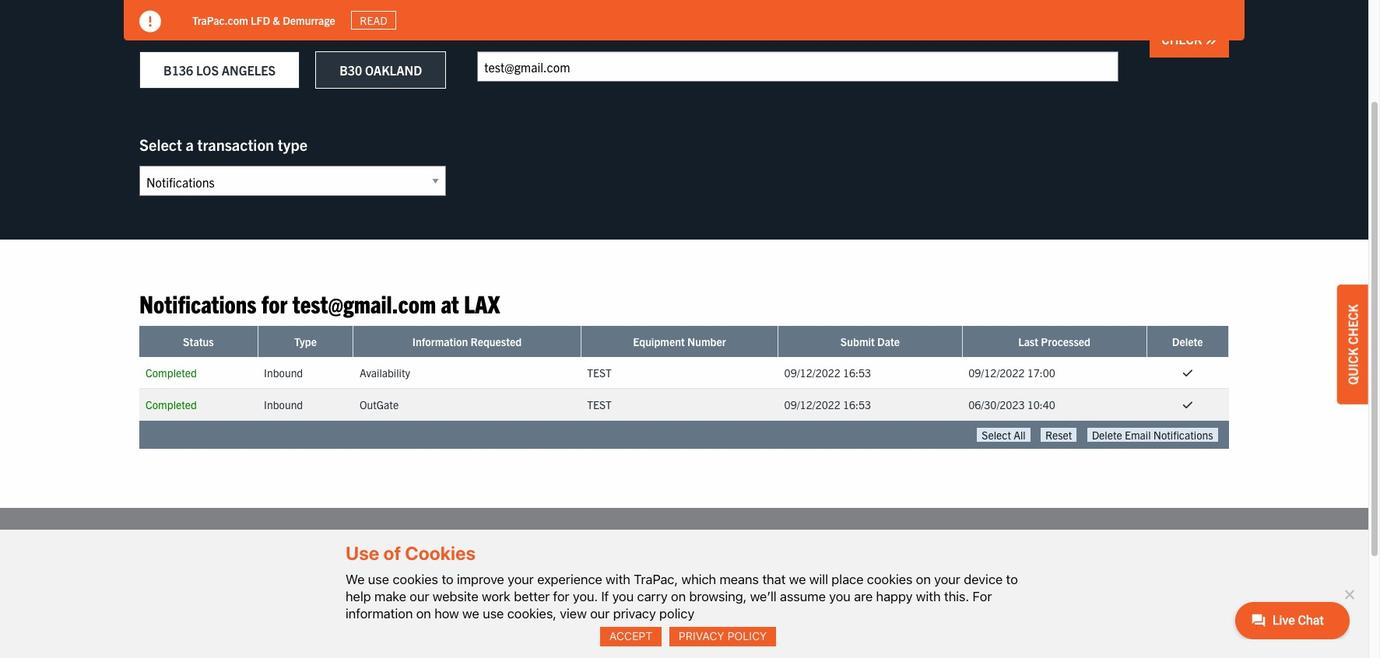 Task type: describe. For each thing, give the bounding box(es) containing it.
customer service: 877-387-2722
[[723, 603, 904, 618]]

footer containing 2800 7th street
[[0, 509, 1369, 659]]

solid image
[[1206, 33, 1218, 46]]

1 horizontal spatial we
[[789, 572, 806, 588]]

type
[[294, 335, 317, 349]]

0 vertical spatial with
[[606, 572, 631, 588]]

1 vertical spatial we
[[463, 607, 480, 622]]

877-
[[824, 603, 849, 618]]

oakland,
[[516, 613, 564, 628]]

1 horizontal spatial on
[[671, 589, 686, 605]]

0 horizontal spatial our
[[410, 589, 429, 605]]

06/30/2023 10:40
[[969, 398, 1056, 412]]

09/12/2022 for 06/30/2023 10:40
[[785, 398, 841, 412]]

submit date
[[841, 335, 900, 349]]

policy
[[728, 630, 767, 643]]

10:40
[[1028, 398, 1056, 412]]

no image
[[1342, 587, 1357, 603]]

availability
[[360, 366, 410, 380]]

solid image for availability
[[1183, 369, 1193, 380]]

last processed
[[1019, 335, 1091, 349]]

experience
[[537, 572, 603, 588]]

2 cookies from the left
[[867, 572, 913, 588]]

notifications
[[139, 288, 257, 319]]

los
[[196, 62, 219, 78]]

test for availability
[[587, 366, 612, 380]]

you.
[[573, 589, 598, 605]]

browsing,
[[690, 589, 747, 605]]

2800 7th street berth 30 - 32 oakland, ca 94607
[[516, 573, 621, 628]]

lax
[[464, 288, 500, 319]]

trapac.com
[[192, 13, 248, 27]]

website
[[433, 589, 479, 605]]

this.
[[945, 589, 970, 605]]

happy
[[877, 589, 913, 605]]

demurrage
[[283, 13, 336, 27]]

date
[[878, 335, 900, 349]]

submit
[[841, 335, 875, 349]]

accept
[[610, 630, 653, 643]]

06/30/2023
[[969, 398, 1025, 412]]

we
[[346, 572, 365, 588]]

select a transaction type
[[139, 135, 308, 154]]

2800
[[516, 573, 545, 588]]

for inside use of cookies we use cookies to improve your experience with trapac, which means that we will place cookies on your device to help make our website work better for you. if you carry on browsing, we'll assume you are happy with this. for information on how we use cookies, view our privacy policy
[[553, 589, 570, 605]]

check inside 'link'
[[1346, 305, 1361, 345]]

assume
[[780, 589, 826, 605]]

that
[[763, 572, 786, 588]]

use
[[346, 543, 380, 565]]

1 horizontal spatial use
[[483, 607, 504, 622]]

b136
[[164, 62, 193, 78]]

requested
[[471, 335, 522, 349]]

angeles
[[222, 62, 276, 78]]

-
[[566, 593, 571, 608]]

information requested
[[413, 335, 522, 349]]

32
[[573, 593, 588, 608]]

device
[[964, 572, 1003, 588]]

quick check
[[1346, 305, 1361, 385]]

09/12/2022 17:00
[[969, 366, 1056, 380]]

check button
[[1151, 21, 1230, 58]]

read link
[[351, 11, 397, 30]]

information
[[346, 607, 413, 622]]

number
[[688, 335, 726, 349]]

test@gmail.com
[[293, 288, 436, 319]]

if
[[602, 589, 609, 605]]

cookies
[[405, 543, 476, 565]]

0 vertical spatial oakland
[[365, 62, 422, 78]]

09/12/2022 for 09/12/2022 17:00
[[785, 366, 841, 380]]

customer
[[723, 603, 775, 618]]

1 your from the left
[[508, 572, 534, 588]]

delete
[[1173, 335, 1204, 349]]

b30
[[340, 62, 362, 78]]

last
[[1019, 335, 1039, 349]]

terminal
[[197, 20, 254, 40]]

09/12/2022 16:53 for 09/12/2022 17:00
[[785, 366, 872, 380]]

2 your from the left
[[935, 572, 961, 588]]

1 you from the left
[[613, 589, 634, 605]]

processed
[[1041, 335, 1091, 349]]

7th
[[548, 573, 566, 588]]

policy
[[660, 607, 695, 622]]

2 vertical spatial on
[[416, 607, 431, 622]]

notifications for test@gmail.com at lax
[[139, 288, 500, 319]]



Task type: locate. For each thing, give the bounding box(es) containing it.
how
[[435, 607, 459, 622]]

better
[[514, 589, 550, 605]]

2 09/12/2022 16:53 from the top
[[785, 398, 872, 412]]

read
[[360, 13, 388, 27]]

0 horizontal spatial check
[[1162, 31, 1206, 47]]

trapac.com lfd & demurrage
[[192, 13, 336, 27]]

1 vertical spatial with
[[916, 589, 941, 605]]

1 horizontal spatial with
[[916, 589, 941, 605]]

a left 'transaction'
[[186, 135, 194, 154]]

inbound for availability
[[264, 366, 303, 380]]

on
[[916, 572, 931, 588], [671, 589, 686, 605], [416, 607, 431, 622]]

1 horizontal spatial for
[[553, 589, 570, 605]]

information
[[413, 335, 468, 349]]

accept link
[[600, 628, 662, 647]]

1 vertical spatial inbound
[[264, 398, 303, 412]]

outgate
[[360, 398, 399, 412]]

for down 7th
[[553, 589, 570, 605]]

0 horizontal spatial with
[[606, 572, 631, 588]]

improve
[[457, 572, 505, 588]]

equipment number
[[633, 335, 726, 349]]

your up better
[[508, 572, 534, 588]]

1 to from the left
[[442, 572, 454, 588]]

0 vertical spatial test
[[587, 366, 612, 380]]

oakland right 'b30'
[[365, 62, 422, 78]]

1 select from the top
[[139, 20, 182, 40]]

1 vertical spatial solid image
[[1183, 369, 1193, 380]]

1 vertical spatial check
[[1346, 305, 1361, 345]]

1 inbound from the top
[[264, 366, 303, 380]]

cookies up happy
[[867, 572, 913, 588]]

use
[[368, 572, 389, 588], [483, 607, 504, 622]]

on left how on the left of the page
[[416, 607, 431, 622]]

0 vertical spatial our
[[410, 589, 429, 605]]

help
[[346, 589, 371, 605]]

berth
[[516, 593, 546, 608]]

solid image for outgate
[[1183, 401, 1193, 411]]

view
[[560, 607, 587, 622]]

0 horizontal spatial to
[[442, 572, 454, 588]]

to
[[442, 572, 454, 588], [1007, 572, 1018, 588]]

to right the device
[[1007, 572, 1018, 588]]

1 horizontal spatial your
[[935, 572, 961, 588]]

1 vertical spatial use
[[483, 607, 504, 622]]

your
[[508, 572, 534, 588], [935, 572, 961, 588]]

2 completed from the top
[[146, 398, 197, 412]]

of
[[383, 543, 401, 565]]

place
[[832, 572, 864, 588]]

on left the device
[[916, 572, 931, 588]]

make
[[375, 589, 407, 605]]

we up assume
[[789, 572, 806, 588]]

0 vertical spatial 16:53
[[843, 366, 872, 380]]

means
[[720, 572, 759, 588]]

1 vertical spatial our
[[590, 607, 610, 622]]

1 vertical spatial for
[[553, 589, 570, 605]]

our right the "make"
[[410, 589, 429, 605]]

use down work
[[483, 607, 504, 622]]

we'll
[[750, 589, 777, 605]]

privacy policy link
[[670, 628, 776, 647]]

2 test from the top
[[587, 398, 612, 412]]

1 vertical spatial on
[[671, 589, 686, 605]]

2 vertical spatial solid image
[[1183, 401, 1193, 411]]

select left 'transaction'
[[139, 135, 182, 154]]

0 vertical spatial select
[[139, 20, 182, 40]]

use of cookies we use cookies to improve your experience with trapac, which means that we will place cookies on your device to help make our website work better for you. if you carry on browsing, we'll assume you are happy with this. for information on how we use cookies, view our privacy policy
[[346, 543, 1018, 622]]

387-
[[849, 603, 875, 618]]

work
[[482, 589, 511, 605]]

status
[[183, 335, 214, 349]]

0 horizontal spatial cookies
[[393, 572, 438, 588]]

use up the "make"
[[368, 572, 389, 588]]

a left terminal
[[186, 20, 194, 40]]

quick check link
[[1338, 285, 1369, 405]]

privacy policy
[[679, 630, 767, 643]]

you
[[613, 589, 634, 605], [830, 589, 851, 605]]

select up b136
[[139, 20, 182, 40]]

2722
[[875, 603, 904, 618]]

30
[[549, 593, 564, 608]]

1 vertical spatial test
[[587, 398, 612, 412]]

check
[[1162, 31, 1206, 47], [1346, 305, 1361, 345]]

inbound for outgate
[[264, 398, 303, 412]]

your up this.
[[935, 572, 961, 588]]

09/12/2022 16:53 for 06/30/2023 10:40
[[785, 398, 872, 412]]

1 horizontal spatial our
[[590, 607, 610, 622]]

0 vertical spatial we
[[789, 572, 806, 588]]

2 select from the top
[[139, 135, 182, 154]]

cookies
[[393, 572, 438, 588], [867, 572, 913, 588]]

0 vertical spatial a
[[186, 20, 194, 40]]

0 horizontal spatial we
[[463, 607, 480, 622]]

2 you from the left
[[830, 589, 851, 605]]

completed for outgate
[[146, 398, 197, 412]]

completed
[[146, 366, 197, 380], [146, 398, 197, 412]]

completed for availability
[[146, 366, 197, 380]]

street
[[569, 573, 601, 588]]

check inside button
[[1162, 31, 1206, 47]]

which
[[682, 572, 717, 588]]

will
[[810, 572, 829, 588]]

0 vertical spatial completed
[[146, 366, 197, 380]]

with up "if"
[[606, 572, 631, 588]]

0 vertical spatial use
[[368, 572, 389, 588]]

1 cookies from the left
[[393, 572, 438, 588]]

type
[[278, 135, 308, 154]]

None button
[[978, 429, 1031, 443], [1041, 429, 1077, 443], [1088, 429, 1218, 443], [978, 429, 1031, 443], [1041, 429, 1077, 443], [1088, 429, 1218, 443]]

a for terminal
[[186, 20, 194, 40]]

17:00
[[1028, 366, 1056, 380]]

address
[[519, 20, 575, 40]]

a for transaction
[[186, 135, 194, 154]]

we
[[789, 572, 806, 588], [463, 607, 480, 622]]

are
[[854, 589, 873, 605]]

2 16:53 from the top
[[843, 398, 872, 412]]

b30 oakland
[[340, 62, 422, 78]]

cookies up the "make"
[[393, 572, 438, 588]]

on up "policy"
[[671, 589, 686, 605]]

1 vertical spatial a
[[186, 135, 194, 154]]

16:53 for 09/12/2022 17:00
[[843, 366, 872, 380]]

1 test from the top
[[587, 366, 612, 380]]

you down place on the bottom of the page
[[830, 589, 851, 605]]

0 vertical spatial inbound
[[264, 366, 303, 380]]

0 horizontal spatial on
[[416, 607, 431, 622]]

carry
[[637, 589, 668, 605]]

lfd
[[251, 13, 270, 27]]

09/12/2022 16:53
[[785, 366, 872, 380], [785, 398, 872, 412]]

0 vertical spatial on
[[916, 572, 931, 588]]

with left this.
[[916, 589, 941, 605]]

2 inbound from the top
[[264, 398, 303, 412]]

service:
[[778, 603, 821, 618]]

1 16:53 from the top
[[843, 366, 872, 380]]

1 vertical spatial oakland
[[358, 623, 415, 638]]

0 horizontal spatial for
[[261, 288, 288, 319]]

1 horizontal spatial to
[[1007, 572, 1018, 588]]

2 to from the left
[[1007, 572, 1018, 588]]

2 a from the top
[[186, 135, 194, 154]]

cookies,
[[508, 607, 557, 622]]

1 horizontal spatial you
[[830, 589, 851, 605]]

equipment
[[633, 335, 685, 349]]

a
[[186, 20, 194, 40], [186, 135, 194, 154]]

quick
[[1346, 348, 1361, 385]]

0 vertical spatial 09/12/2022 16:53
[[785, 366, 872, 380]]

we down website
[[463, 607, 480, 622]]

at
[[441, 288, 459, 319]]

select for select a transaction type
[[139, 135, 182, 154]]

1 vertical spatial 16:53
[[843, 398, 872, 412]]

our down "if"
[[590, 607, 610, 622]]

0 horizontal spatial use
[[368, 572, 389, 588]]

1 a from the top
[[186, 20, 194, 40]]

1 09/12/2022 16:53 from the top
[[785, 366, 872, 380]]

trapac,
[[634, 572, 678, 588]]

for
[[973, 589, 992, 605]]

Email Address email field
[[478, 51, 1119, 82]]

for right notifications
[[261, 288, 288, 319]]

0 vertical spatial check
[[1162, 31, 1206, 47]]

select for select a terminal
[[139, 20, 182, 40]]

09/12/2022
[[785, 366, 841, 380], [969, 366, 1025, 380], [785, 398, 841, 412]]

privacy
[[679, 630, 725, 643]]

2 horizontal spatial on
[[916, 572, 931, 588]]

solid image
[[139, 11, 161, 33], [1183, 369, 1193, 380], [1183, 401, 1193, 411]]

oakland down information
[[358, 623, 415, 638]]

1 horizontal spatial cookies
[[867, 572, 913, 588]]

email address
[[478, 20, 575, 40]]

0 horizontal spatial your
[[508, 572, 534, 588]]

you right "if"
[[613, 589, 634, 605]]

1 vertical spatial 09/12/2022 16:53
[[785, 398, 872, 412]]

1 horizontal spatial check
[[1346, 305, 1361, 345]]

1 vertical spatial select
[[139, 135, 182, 154]]

0 horizontal spatial you
[[613, 589, 634, 605]]

1 vertical spatial completed
[[146, 398, 197, 412]]

to up website
[[442, 572, 454, 588]]

0 vertical spatial solid image
[[139, 11, 161, 33]]

privacy
[[613, 607, 656, 622]]

footer
[[0, 509, 1369, 659]]

test for outgate
[[587, 398, 612, 412]]

1 completed from the top
[[146, 366, 197, 380]]

transaction
[[197, 135, 274, 154]]

16:53 for 06/30/2023 10:40
[[843, 398, 872, 412]]

select
[[139, 20, 182, 40], [139, 135, 182, 154]]

0 vertical spatial for
[[261, 288, 288, 319]]

&
[[273, 13, 280, 27]]



Task type: vqa. For each thing, say whether or not it's contained in the screenshot.
DRY/RFR ERD 10/03
no



